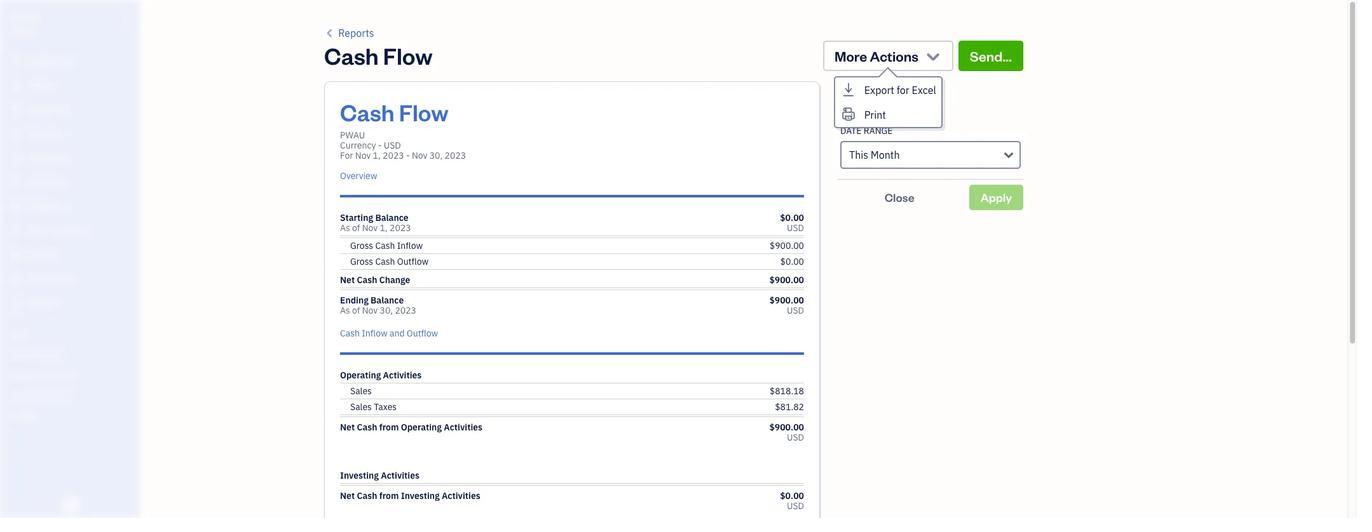 Task type: locate. For each thing, give the bounding box(es) containing it.
net down investing activities
[[340, 491, 355, 502]]

net
[[340, 275, 355, 286], [340, 422, 355, 434], [340, 491, 355, 502]]

4 $900.00 from the top
[[770, 422, 804, 434]]

for
[[897, 84, 910, 97]]

1 net from the top
[[340, 275, 355, 286]]

2 as from the top
[[340, 305, 350, 317]]

0 horizontal spatial operating
[[340, 370, 381, 382]]

30,
[[430, 150, 443, 162], [380, 305, 393, 317]]

pwau up the owner
[[10, 11, 39, 24]]

pwau owner
[[10, 11, 39, 35]]

cash down reports
[[324, 41, 379, 71]]

nov inside starting balance as of nov 1, 2023
[[362, 223, 378, 234]]

nov right currency
[[412, 150, 428, 162]]

1 vertical spatial gross
[[350, 256, 373, 268]]

of down 'net cash change'
[[352, 305, 360, 317]]

cash up gross cash outflow
[[375, 240, 395, 252]]

2 of from the top
[[352, 305, 360, 317]]

0 vertical spatial sales
[[350, 386, 372, 397]]

$0.00 for net cash from investing activities
[[780, 491, 804, 502]]

1 vertical spatial $900.00 usd
[[770, 422, 804, 444]]

inflow up gross cash outflow
[[397, 240, 423, 252]]

0 horizontal spatial pwau
[[10, 11, 39, 24]]

1 $0.00 from the top
[[780, 212, 804, 224]]

1 horizontal spatial 30,
[[430, 150, 443, 162]]

0 horizontal spatial -
[[378, 140, 382, 151]]

as
[[340, 223, 350, 234], [340, 305, 350, 317]]

sales up sales taxes
[[350, 386, 372, 397]]

pwau up for
[[340, 130, 365, 141]]

$0.00
[[780, 212, 804, 224], [781, 256, 804, 268], [780, 491, 804, 502]]

net for net cash from operating activities
[[340, 422, 355, 434]]

$0.00 for starting balance
[[780, 212, 804, 224]]

export for excel button
[[835, 78, 942, 102]]

filters
[[838, 76, 878, 94]]

0 vertical spatial flow
[[383, 41, 433, 71]]

net cash change
[[340, 275, 410, 286]]

0 horizontal spatial investing
[[340, 471, 379, 482]]

1 $900.00 usd from the top
[[770, 295, 804, 317]]

$0.00 usd
[[780, 212, 804, 234], [780, 491, 804, 513]]

1 horizontal spatial operating
[[401, 422, 442, 434]]

of inside ending balance as of nov 30, 2023
[[352, 305, 360, 317]]

sales
[[350, 386, 372, 397], [350, 402, 372, 413]]

investing down investing activities
[[401, 491, 440, 502]]

gross down starting balance as of nov 1, 2023
[[350, 240, 373, 252]]

1 vertical spatial 1,
[[380, 223, 388, 234]]

2 vertical spatial $0.00
[[780, 491, 804, 502]]

of inside starting balance as of nov 1, 2023
[[352, 223, 360, 234]]

as down 'overview'
[[340, 223, 350, 234]]

cash flow
[[324, 41, 433, 71]]

excel
[[912, 84, 937, 97]]

1 horizontal spatial pwau
[[340, 130, 365, 141]]

flow for cash flow pwau currency - usd for nov 1, 2023 - nov 30, 2023
[[399, 97, 449, 127]]

0 vertical spatial 30,
[[430, 150, 443, 162]]

1 vertical spatial $0.00 usd
[[780, 491, 804, 513]]

owner
[[10, 25, 34, 35]]

1 vertical spatial net
[[340, 422, 355, 434]]

1,
[[373, 150, 381, 162], [380, 223, 388, 234]]

$81.82
[[775, 402, 804, 413]]

settings image
[[10, 411, 136, 421]]

balance down the change
[[371, 295, 404, 306]]

$900.00
[[770, 240, 804, 252], [770, 275, 804, 286], [770, 295, 804, 306], [770, 422, 804, 434]]

1 vertical spatial sales
[[350, 402, 372, 413]]

print
[[865, 109, 886, 121]]

flow
[[383, 41, 433, 71], [399, 97, 449, 127]]

investing up net cash from investing activities
[[340, 471, 379, 482]]

1 horizontal spatial inflow
[[397, 240, 423, 252]]

2 vertical spatial net
[[340, 491, 355, 502]]

usd for ending balance
[[787, 305, 804, 317]]

overview
[[340, 170, 377, 182]]

inflow
[[397, 240, 423, 252], [362, 328, 388, 340]]

send…
[[970, 47, 1012, 65]]

0 vertical spatial balance
[[375, 212, 409, 224]]

0 vertical spatial operating
[[340, 370, 381, 382]]

30, inside ending balance as of nov 30, 2023
[[380, 305, 393, 317]]

1 vertical spatial inflow
[[362, 328, 388, 340]]

balance
[[375, 212, 409, 224], [371, 295, 404, 306]]

2 gross from the top
[[350, 256, 373, 268]]

as inside starting balance as of nov 1, 2023
[[340, 223, 350, 234]]

1 vertical spatial as
[[340, 305, 350, 317]]

range
[[864, 125, 893, 137]]

cash inflow and outflow
[[340, 328, 438, 340]]

2023 inside ending balance as of nov 30, 2023
[[395, 305, 417, 317]]

0 vertical spatial as
[[340, 223, 350, 234]]

from
[[379, 422, 399, 434], [379, 491, 399, 502]]

freshbooks image
[[60, 499, 80, 514]]

reset
[[838, 102, 864, 114]]

1 vertical spatial investing
[[401, 491, 440, 502]]

1 vertical spatial $0.00
[[781, 256, 804, 268]]

export for excel
[[865, 84, 937, 97]]

cash up currency
[[340, 97, 395, 127]]

gross up 'net cash change'
[[350, 256, 373, 268]]

1 of from the top
[[352, 223, 360, 234]]

gross cash outflow
[[350, 256, 429, 268]]

1 horizontal spatial -
[[406, 150, 410, 162]]

cash down gross cash inflow
[[375, 256, 395, 268]]

0 horizontal spatial inflow
[[362, 328, 388, 340]]

ending balance as of nov 30, 2023
[[340, 295, 417, 317]]

0 vertical spatial pwau
[[10, 11, 39, 24]]

gross cash inflow
[[350, 240, 423, 252]]

sales taxes
[[350, 402, 397, 413]]

of
[[352, 223, 360, 234], [352, 305, 360, 317]]

reports button
[[324, 25, 374, 41]]

date range
[[841, 125, 893, 137]]

outflow up the change
[[397, 256, 429, 268]]

2023
[[383, 150, 404, 162], [445, 150, 466, 162], [390, 223, 411, 234], [395, 305, 417, 317]]

balance up gross cash inflow
[[375, 212, 409, 224]]

1 vertical spatial from
[[379, 491, 399, 502]]

pwau inside main element
[[10, 11, 39, 24]]

cash
[[324, 41, 379, 71], [340, 97, 395, 127], [375, 240, 395, 252], [375, 256, 395, 268], [357, 275, 377, 286], [340, 328, 360, 340], [357, 422, 377, 434], [357, 491, 377, 502]]

0 vertical spatial gross
[[350, 240, 373, 252]]

cash flow pwau currency - usd for nov 1, 2023 - nov 30, 2023
[[340, 97, 466, 162]]

0 vertical spatial $0.00 usd
[[780, 212, 804, 234]]

more
[[835, 47, 867, 65]]

$818.18
[[770, 386, 804, 397]]

invoice image
[[8, 128, 24, 141]]

as inside ending balance as of nov 30, 2023
[[340, 305, 350, 317]]

$900.00 usd
[[770, 295, 804, 317], [770, 422, 804, 444]]

investing
[[340, 471, 379, 482], [401, 491, 440, 502]]

flow inside the cash flow pwau currency - usd for nov 1, 2023 - nov 30, 2023
[[399, 97, 449, 127]]

0 vertical spatial $0.00
[[780, 212, 804, 224]]

2 sales from the top
[[350, 402, 372, 413]]

nov
[[355, 150, 371, 162], [412, 150, 428, 162], [362, 223, 378, 234], [362, 305, 378, 317]]

activities
[[383, 370, 422, 382], [444, 422, 483, 434], [381, 471, 420, 482], [442, 491, 481, 502]]

flow for cash flow
[[383, 41, 433, 71]]

1 vertical spatial of
[[352, 305, 360, 317]]

expense image
[[8, 176, 24, 189]]

net cash from operating activities
[[340, 422, 483, 434]]

2 $0.00 from the top
[[781, 256, 804, 268]]

0 vertical spatial $900.00 usd
[[770, 295, 804, 317]]

3 net from the top
[[340, 491, 355, 502]]

balance inside starting balance as of nov 1, 2023
[[375, 212, 409, 224]]

1 from from the top
[[379, 422, 399, 434]]

1 vertical spatial flow
[[399, 97, 449, 127]]

of up gross cash inflow
[[352, 223, 360, 234]]

print button
[[835, 102, 942, 127]]

sales left 'taxes' at the bottom left of the page
[[350, 402, 372, 413]]

gross
[[350, 240, 373, 252], [350, 256, 373, 268]]

items and services image
[[10, 370, 136, 380]]

3 $0.00 from the top
[[780, 491, 804, 502]]

1 $900.00 from the top
[[770, 240, 804, 252]]

as down 'net cash change'
[[340, 305, 350, 317]]

net down sales taxes
[[340, 422, 355, 434]]

inflow left 'and'
[[362, 328, 388, 340]]

money image
[[8, 249, 24, 261]]

nov up gross cash inflow
[[362, 223, 378, 234]]

balance inside ending balance as of nov 30, 2023
[[371, 295, 404, 306]]

from down 'taxes' at the bottom left of the page
[[379, 422, 399, 434]]

starting balance as of nov 1, 2023
[[340, 212, 411, 234]]

gross for gross cash outflow
[[350, 256, 373, 268]]

1 vertical spatial pwau
[[340, 130, 365, 141]]

report image
[[8, 297, 24, 310]]

2 $0.00 usd from the top
[[780, 491, 804, 513]]

usd
[[384, 140, 401, 151], [787, 223, 804, 234], [787, 305, 804, 317], [787, 432, 804, 444], [787, 501, 804, 513]]

net up ending
[[340, 275, 355, 286]]

timer image
[[8, 224, 24, 237]]

1 vertical spatial balance
[[371, 295, 404, 306]]

1 sales from the top
[[350, 386, 372, 397]]

more actions button
[[823, 41, 954, 71]]

this
[[850, 149, 869, 162]]

0 vertical spatial from
[[379, 422, 399, 434]]

1, up gross cash inflow
[[380, 223, 388, 234]]

0 horizontal spatial 30,
[[380, 305, 393, 317]]

nov up cash inflow and outflow
[[362, 305, 378, 317]]

0 vertical spatial of
[[352, 223, 360, 234]]

apps image
[[10, 329, 136, 340]]

close button
[[838, 185, 962, 210]]

-
[[378, 140, 382, 151], [406, 150, 410, 162]]

pwau
[[10, 11, 39, 24], [340, 130, 365, 141]]

operating
[[340, 370, 381, 382], [401, 422, 442, 434]]

1, up 'overview'
[[373, 150, 381, 162]]

2 net from the top
[[340, 422, 355, 434]]

reset all button
[[838, 100, 877, 116]]

2 $900.00 usd from the top
[[770, 422, 804, 444]]

1 gross from the top
[[350, 240, 373, 252]]

cash inside the cash flow pwau currency - usd for nov 1, 2023 - nov 30, 2023
[[340, 97, 395, 127]]

1 as from the top
[[340, 223, 350, 234]]

0 vertical spatial net
[[340, 275, 355, 286]]

outflow right 'and'
[[407, 328, 438, 340]]

from down investing activities
[[379, 491, 399, 502]]

reset all
[[838, 102, 877, 114]]

2 from from the top
[[379, 491, 399, 502]]

1 $0.00 usd from the top
[[780, 212, 804, 234]]

1 vertical spatial 30,
[[380, 305, 393, 317]]

outflow
[[397, 256, 429, 268], [407, 328, 438, 340]]

0 vertical spatial 1,
[[373, 150, 381, 162]]



Task type: describe. For each thing, give the bounding box(es) containing it.
2023 inside starting balance as of nov 1, 2023
[[390, 223, 411, 234]]

$900.00 usd for net cash from operating activities
[[770, 422, 804, 444]]

usd inside the cash flow pwau currency - usd for nov 1, 2023 - nov 30, 2023
[[384, 140, 401, 151]]

chart image
[[8, 273, 24, 286]]

currency
[[340, 140, 376, 151]]

change
[[379, 275, 410, 286]]

Date Range field
[[841, 141, 1021, 169]]

of for ending
[[352, 305, 360, 317]]

$900.00 usd for ending balance
[[770, 295, 804, 317]]

sales for sales taxes
[[350, 402, 372, 413]]

cash down investing activities
[[357, 491, 377, 502]]

dashboard image
[[8, 55, 24, 68]]

more actions
[[835, 47, 919, 65]]

and
[[390, 328, 405, 340]]

chevrondown image
[[925, 47, 942, 65]]

project image
[[8, 200, 24, 213]]

date
[[841, 125, 862, 137]]

ending
[[340, 295, 369, 306]]

pwau inside the cash flow pwau currency - usd for nov 1, 2023 - nov 30, 2023
[[340, 130, 365, 141]]

export
[[865, 84, 895, 97]]

investing activities
[[340, 471, 420, 482]]

team members image
[[10, 350, 136, 360]]

1 horizontal spatial investing
[[401, 491, 440, 502]]

$0.00 usd for starting balance
[[780, 212, 804, 234]]

starting
[[340, 212, 373, 224]]

nov inside ending balance as of nov 30, 2023
[[362, 305, 378, 317]]

payment image
[[8, 152, 24, 165]]

send… button
[[959, 41, 1024, 71]]

reports
[[338, 27, 374, 39]]

balance for 30,
[[371, 295, 404, 306]]

1, inside the cash flow pwau currency - usd for nov 1, 2023 - nov 30, 2023
[[373, 150, 381, 162]]

as for ending balance
[[340, 305, 350, 317]]

3 $900.00 from the top
[[770, 295, 804, 306]]

$0.00 usd for net cash from investing activities
[[780, 491, 804, 513]]

actions
[[870, 47, 919, 65]]

30, inside the cash flow pwau currency - usd for nov 1, 2023 - nov 30, 2023
[[430, 150, 443, 162]]

balance for 1,
[[375, 212, 409, 224]]

0 vertical spatial investing
[[340, 471, 379, 482]]

cash down ending
[[340, 328, 360, 340]]

1, inside starting balance as of nov 1, 2023
[[380, 223, 388, 234]]

nov right for
[[355, 150, 371, 162]]

from for investing
[[379, 491, 399, 502]]

bank connections image
[[10, 390, 136, 401]]

operating activities
[[340, 370, 422, 382]]

net for net cash change
[[340, 275, 355, 286]]

this month
[[850, 149, 900, 162]]

1 vertical spatial operating
[[401, 422, 442, 434]]

from for operating
[[379, 422, 399, 434]]

usd for net cash from investing activities
[[787, 501, 804, 513]]

gross for gross cash inflow
[[350, 240, 373, 252]]

all
[[867, 102, 877, 114]]

net cash from investing activities
[[340, 491, 481, 502]]

taxes
[[374, 402, 397, 413]]

1 vertical spatial outflow
[[407, 328, 438, 340]]

0 vertical spatial outflow
[[397, 256, 429, 268]]

usd for starting balance
[[787, 223, 804, 234]]

2 $900.00 from the top
[[770, 275, 804, 286]]

cash up ending
[[357, 275, 377, 286]]

as for starting balance
[[340, 223, 350, 234]]

of for starting
[[352, 223, 360, 234]]

usd for net cash from operating activities
[[787, 432, 804, 444]]

for
[[340, 150, 353, 162]]

close
[[885, 190, 915, 205]]

sales for sales
[[350, 386, 372, 397]]

date range element
[[838, 116, 1024, 180]]

net for net cash from investing activities
[[340, 491, 355, 502]]

cash down sales taxes
[[357, 422, 377, 434]]

0 vertical spatial inflow
[[397, 240, 423, 252]]

chevronleft image
[[324, 25, 336, 41]]

estimate image
[[8, 104, 24, 116]]

month
[[871, 149, 900, 162]]

client image
[[8, 79, 24, 92]]

main element
[[0, 0, 172, 519]]



Task type: vqa. For each thing, say whether or not it's contained in the screenshot.


